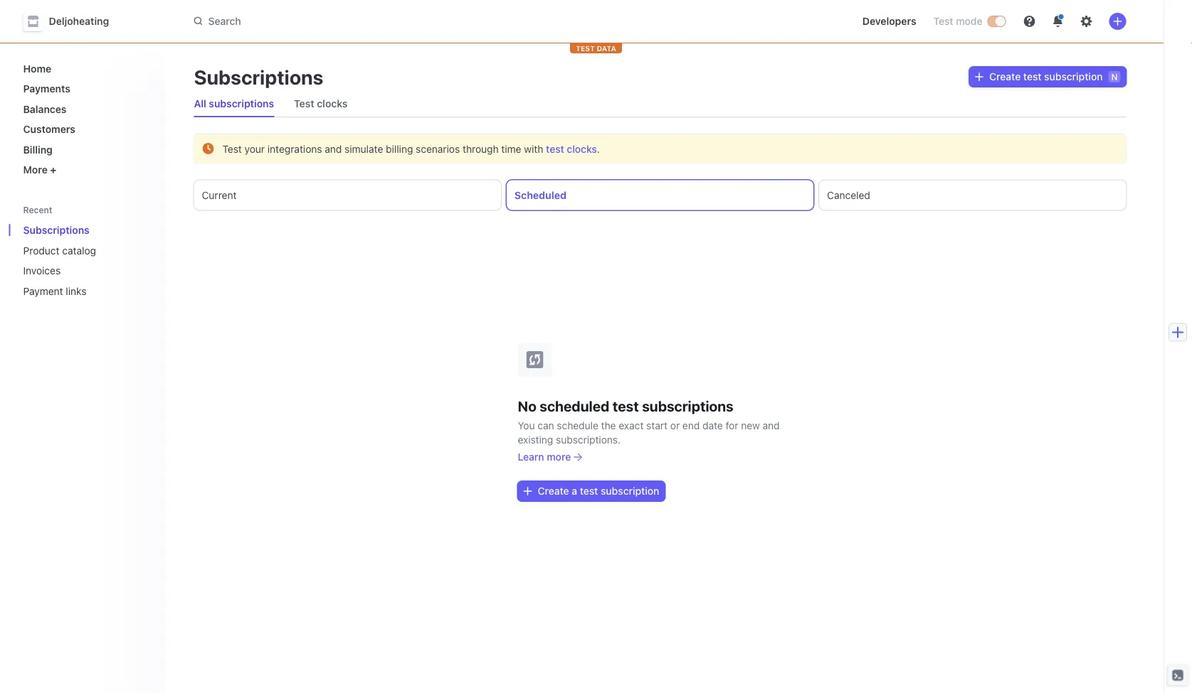 Task type: locate. For each thing, give the bounding box(es) containing it.
mode
[[956, 15, 983, 27]]

2 horizontal spatial test
[[933, 15, 953, 27]]

subscriptions up product catalog
[[23, 225, 89, 236]]

0 horizontal spatial clocks
[[317, 98, 348, 110]]

recent element
[[9, 219, 165, 303]]

1 horizontal spatial and
[[763, 420, 780, 432]]

new
[[741, 420, 760, 432]]

data
[[597, 44, 616, 52]]

1 vertical spatial subscriptions
[[642, 398, 734, 415]]

and
[[325, 143, 342, 155], [763, 420, 780, 432]]

payments
[[23, 83, 70, 95]]

1 vertical spatial tab list
[[194, 180, 1126, 210]]

test
[[933, 15, 953, 27], [294, 98, 314, 110], [222, 143, 242, 155]]

1 vertical spatial test
[[294, 98, 314, 110]]

test data
[[576, 44, 616, 52]]

0 vertical spatial tab list
[[188, 91, 1126, 117]]

1 vertical spatial create
[[538, 486, 569, 497]]

0 vertical spatial create
[[989, 71, 1021, 83]]

1 horizontal spatial create
[[989, 71, 1021, 83]]

and left simulate
[[325, 143, 342, 155]]

create for create test subscription
[[989, 71, 1021, 83]]

0 horizontal spatial subscription
[[601, 486, 659, 497]]

subscription right a
[[601, 486, 659, 497]]

0 horizontal spatial and
[[325, 143, 342, 155]]

clocks
[[317, 98, 348, 110], [567, 143, 597, 155]]

can
[[538, 420, 554, 432]]

0 horizontal spatial create
[[538, 486, 569, 497]]

0 horizontal spatial subscriptions
[[209, 98, 274, 110]]

billing
[[23, 144, 53, 156]]

test right a
[[580, 486, 598, 497]]

subscriptions inside "link"
[[209, 98, 274, 110]]

balances
[[23, 103, 67, 115]]

subscriptions up end in the right of the page
[[642, 398, 734, 415]]

deljoheating
[[49, 15, 109, 27]]

payment links
[[23, 285, 86, 297]]

test left your
[[222, 143, 242, 155]]

all subscriptions link
[[188, 94, 280, 114]]

1 horizontal spatial subscriptions
[[642, 398, 734, 415]]

scheduled
[[540, 398, 609, 415]]

test for test mode
[[933, 15, 953, 27]]

you
[[518, 420, 535, 432]]

test your integrations and simulate billing scenarios through time with test clocks .
[[222, 143, 600, 155]]

subscription
[[1044, 71, 1103, 83], [601, 486, 659, 497]]

all subscriptions
[[194, 98, 274, 110]]

clocks up simulate
[[317, 98, 348, 110]]

links
[[66, 285, 86, 297]]

the
[[601, 420, 616, 432]]

test inside tab list
[[294, 98, 314, 110]]

0 horizontal spatial subscriptions
[[23, 225, 89, 236]]

developers link
[[857, 10, 922, 33]]

2 vertical spatial test
[[222, 143, 242, 155]]

deljoheating button
[[23, 11, 123, 31]]

exact
[[619, 420, 644, 432]]

subscriptions.
[[556, 434, 621, 446]]

home
[[23, 63, 51, 74]]

test
[[1023, 71, 1042, 83], [546, 143, 564, 155], [613, 398, 639, 415], [580, 486, 598, 497]]

0 vertical spatial subscriptions
[[209, 98, 274, 110]]

create a test subscription link
[[518, 482, 665, 502]]

1 vertical spatial clocks
[[567, 143, 597, 155]]

payment links link
[[17, 280, 134, 303]]

schedule
[[557, 420, 598, 432]]

billing link
[[17, 138, 154, 161]]

and right new
[[763, 420, 780, 432]]

no scheduled test subscriptions
[[518, 398, 734, 415]]

1 vertical spatial subscriptions
[[23, 225, 89, 236]]

subscription left n on the top right of page
[[1044, 71, 1103, 83]]

1 vertical spatial and
[[763, 420, 780, 432]]

through
[[463, 143, 499, 155]]

1 horizontal spatial subscription
[[1044, 71, 1103, 83]]

Search text field
[[185, 8, 587, 34]]

test left mode
[[933, 15, 953, 27]]

home link
[[17, 57, 154, 80]]

1 vertical spatial subscription
[[601, 486, 659, 497]]

subscriptions
[[194, 65, 323, 89], [23, 225, 89, 236]]

0 vertical spatial clocks
[[317, 98, 348, 110]]

clocks right with
[[567, 143, 597, 155]]

settings image
[[1081, 16, 1092, 27]]

more +
[[23, 164, 57, 176]]

create right svg image
[[989, 71, 1021, 83]]

subscriptions inside 'link'
[[23, 225, 89, 236]]

create
[[989, 71, 1021, 83], [538, 486, 569, 497]]

test up the integrations
[[294, 98, 314, 110]]

product catalog link
[[17, 239, 134, 262]]

create left a
[[538, 486, 569, 497]]

test mode
[[933, 15, 983, 27]]

learn
[[518, 452, 544, 463]]

0 vertical spatial subscriptions
[[194, 65, 323, 89]]

0 vertical spatial subscription
[[1044, 71, 1103, 83]]

balances link
[[17, 98, 154, 121]]

n
[[1111, 72, 1118, 82]]

0 vertical spatial test
[[933, 15, 953, 27]]

or
[[670, 420, 680, 432]]

current button
[[194, 180, 501, 210]]

subscriptions right all
[[209, 98, 274, 110]]

+
[[50, 164, 57, 176]]

tab list
[[188, 91, 1126, 117], [194, 180, 1126, 210]]

all
[[194, 98, 206, 110]]

1 horizontal spatial test
[[294, 98, 314, 110]]

0 vertical spatial and
[[325, 143, 342, 155]]

canceled
[[827, 189, 870, 201]]

date
[[702, 420, 723, 432]]

subscriptions
[[209, 98, 274, 110], [642, 398, 734, 415]]

create test subscription
[[989, 71, 1103, 83]]

test for test clocks
[[294, 98, 314, 110]]

subscriptions up all subscriptions
[[194, 65, 323, 89]]

test clocks link
[[546, 143, 597, 155]]



Task type: describe. For each thing, give the bounding box(es) containing it.
help image
[[1024, 16, 1035, 27]]

test
[[576, 44, 595, 52]]

with
[[524, 143, 543, 155]]

1 horizontal spatial clocks
[[567, 143, 597, 155]]

no
[[518, 398, 537, 415]]

Search search field
[[185, 8, 587, 34]]

scheduled button
[[507, 180, 814, 210]]

core navigation links element
[[17, 57, 154, 181]]

subscriptions link
[[17, 219, 134, 242]]

you can schedule the exact start or end date for new and existing subscriptions.
[[518, 420, 780, 446]]

recent
[[23, 205, 52, 215]]

search
[[208, 15, 241, 27]]

test up exact
[[613, 398, 639, 415]]

learn more
[[518, 452, 571, 463]]

create a test subscription
[[538, 486, 659, 497]]

start
[[646, 420, 668, 432]]

for
[[726, 420, 738, 432]]

test right with
[[546, 143, 564, 155]]

catalog
[[62, 245, 96, 257]]

developers
[[862, 15, 916, 27]]

test clocks
[[294, 98, 348, 110]]

svg image
[[975, 73, 984, 81]]

.
[[597, 143, 600, 155]]

and inside you can schedule the exact start or end date for new and existing subscriptions.
[[763, 420, 780, 432]]

svg image
[[523, 488, 532, 496]]

create for create a test subscription
[[538, 486, 569, 497]]

0 horizontal spatial test
[[222, 143, 242, 155]]

scheduled
[[514, 189, 567, 201]]

simulate
[[345, 143, 383, 155]]

more
[[547, 452, 571, 463]]

more
[[23, 164, 48, 176]]

time
[[501, 143, 521, 155]]

recent navigation links element
[[9, 199, 165, 303]]

customers
[[23, 123, 75, 135]]

payments link
[[17, 77, 154, 100]]

invoices
[[23, 265, 61, 277]]

customers link
[[17, 118, 154, 141]]

scenarios
[[416, 143, 460, 155]]

invoices link
[[17, 259, 134, 283]]

clocks inside tab list
[[317, 98, 348, 110]]

a
[[572, 486, 577, 497]]

payment
[[23, 285, 63, 297]]

learn more link
[[518, 451, 582, 465]]

product
[[23, 245, 59, 257]]

test clocks link
[[288, 94, 353, 114]]

1 horizontal spatial subscriptions
[[194, 65, 323, 89]]

end
[[682, 420, 700, 432]]

tab list containing current
[[194, 180, 1126, 210]]

billing
[[386, 143, 413, 155]]

tab list containing all subscriptions
[[188, 91, 1126, 117]]

existing
[[518, 434, 553, 446]]

test right svg image
[[1023, 71, 1042, 83]]

your
[[244, 143, 265, 155]]

integrations
[[267, 143, 322, 155]]

product catalog
[[23, 245, 96, 257]]

notifications image
[[1052, 16, 1064, 27]]

current
[[202, 189, 237, 201]]

canceled button
[[819, 180, 1126, 210]]



Task type: vqa. For each thing, say whether or not it's contained in the screenshot.
SCHEDULE
yes



